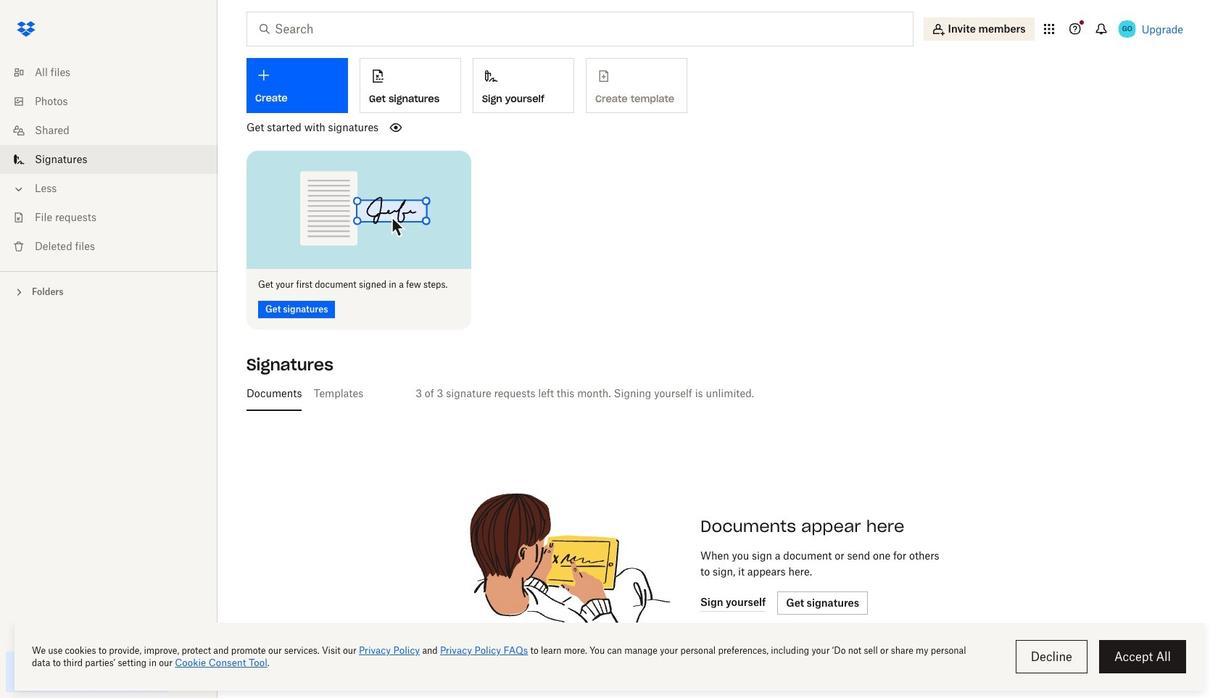 Task type: vqa. For each thing, say whether or not it's contained in the screenshot.
Folder, Paper Docs Row
no



Task type: locate. For each thing, give the bounding box(es) containing it.
tab list
[[241, 376, 1189, 411]]

list item
[[0, 145, 218, 174]]

dropbox image
[[12, 15, 41, 44]]

list
[[0, 49, 218, 271]]



Task type: describe. For each thing, give the bounding box(es) containing it.
less image
[[12, 182, 26, 196]]

Search text field
[[275, 20, 883, 38]]



